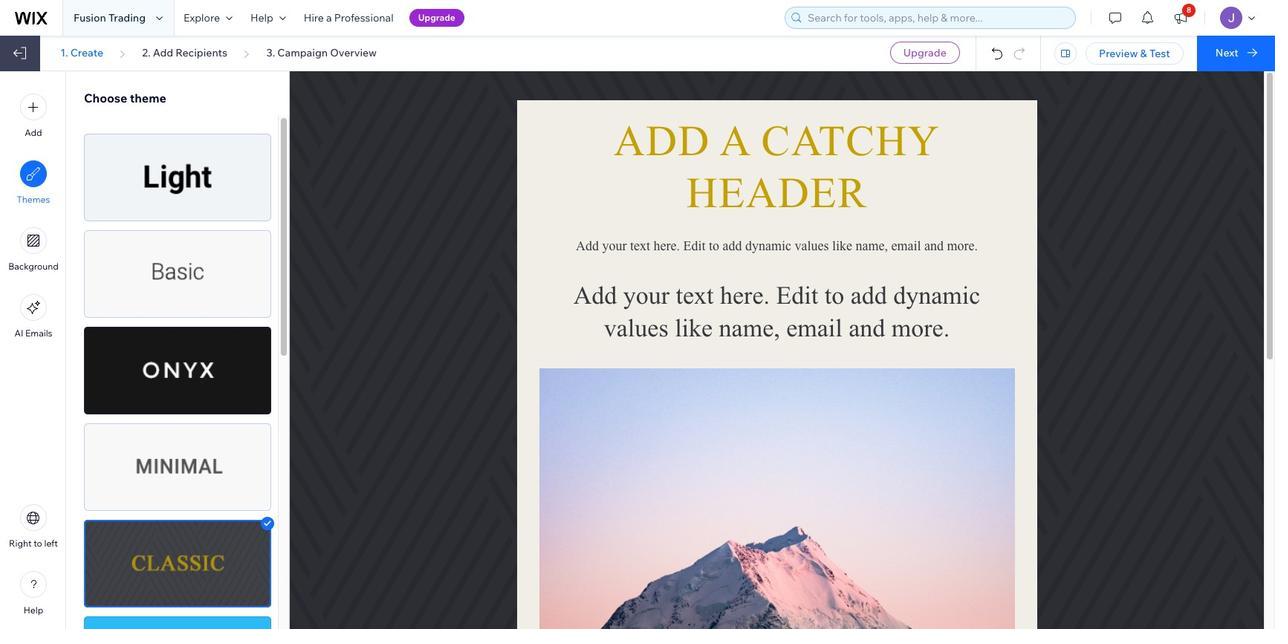 Task type: locate. For each thing, give the bounding box(es) containing it.
right to left
[[9, 538, 58, 549]]

1 vertical spatial add
[[851, 281, 887, 309]]

0 vertical spatial email
[[892, 239, 921, 254]]

1 horizontal spatial dynamic
[[894, 281, 981, 309]]

recipients
[[176, 46, 228, 59]]

2. add recipients
[[142, 46, 228, 59]]

values
[[795, 239, 829, 254], [604, 314, 669, 342]]

0 vertical spatial a
[[326, 11, 332, 25]]

0 horizontal spatial here.
[[654, 239, 680, 254]]

1 horizontal spatial name,
[[856, 239, 888, 254]]

1 vertical spatial to
[[825, 281, 845, 309]]

1 vertical spatial upgrade button
[[890, 42, 960, 64]]

1.
[[60, 46, 68, 59]]

email
[[892, 239, 921, 254], [787, 314, 843, 342]]

fusion trading
[[74, 11, 146, 25]]

0 vertical spatial text
[[630, 239, 651, 254]]

more.
[[947, 239, 978, 254], [892, 314, 950, 342]]

here.
[[654, 239, 680, 254], [720, 281, 770, 309]]

0 vertical spatial help
[[251, 11, 273, 25]]

help
[[251, 11, 273, 25], [24, 605, 43, 616]]

0 horizontal spatial text
[[630, 239, 651, 254]]

name,
[[856, 239, 888, 254], [719, 314, 780, 342]]

0 vertical spatial help button
[[242, 0, 295, 36]]

dynamic
[[746, 239, 792, 254], [894, 281, 981, 309]]

1 vertical spatial help button
[[20, 572, 47, 616]]

preview & test
[[1100, 47, 1171, 60]]

help button up 3.
[[242, 0, 295, 36]]

background button
[[8, 227, 59, 272]]

1 horizontal spatial to
[[709, 239, 720, 254]]

0 horizontal spatial upgrade button
[[409, 9, 465, 27]]

1 vertical spatial text
[[676, 281, 714, 309]]

8 button
[[1165, 0, 1198, 36]]

0 horizontal spatial name,
[[719, 314, 780, 342]]

a up the header
[[721, 117, 751, 165]]

help up 3.
[[251, 11, 273, 25]]

1 vertical spatial and
[[849, 314, 886, 342]]

left
[[44, 538, 58, 549]]

1 horizontal spatial add
[[851, 281, 887, 309]]

a inside add a catchy header
[[721, 117, 751, 165]]

add your text here. edit to add dynamic values like name, email and more.
[[576, 239, 978, 254], [574, 281, 987, 342]]

header
[[687, 168, 868, 217]]

0 vertical spatial to
[[709, 239, 720, 254]]

add
[[723, 239, 742, 254], [851, 281, 887, 309]]

0 vertical spatial upgrade button
[[409, 9, 465, 27]]

upgrade right the professional
[[418, 12, 456, 23]]

0 horizontal spatial a
[[326, 11, 332, 25]]

0 horizontal spatial like
[[675, 314, 713, 342]]

0 horizontal spatial help
[[24, 605, 43, 616]]

1. create
[[60, 46, 103, 59]]

1 horizontal spatial values
[[795, 239, 829, 254]]

0 vertical spatial name,
[[856, 239, 888, 254]]

1 vertical spatial help
[[24, 605, 43, 616]]

to
[[709, 239, 720, 254], [825, 281, 845, 309], [34, 538, 42, 549]]

theme
[[130, 91, 166, 106]]

to inside add your text here. edit to add dynamic values like name, email and more.
[[825, 281, 845, 309]]

your
[[603, 239, 627, 254], [624, 281, 670, 309]]

trading
[[108, 11, 146, 25]]

help button down right to left
[[20, 572, 47, 616]]

campaign
[[278, 46, 328, 59]]

2 vertical spatial to
[[34, 538, 42, 549]]

add inside add your text here. edit to add dynamic values like name, email and more.
[[851, 281, 887, 309]]

0 horizontal spatial to
[[34, 538, 42, 549]]

here. inside add your text here. edit to add dynamic values like name, email and more.
[[720, 281, 770, 309]]

2.
[[142, 46, 151, 59]]

background
[[8, 261, 59, 272]]

1 vertical spatial more.
[[892, 314, 950, 342]]

upgrade down search for tools, apps, help & more... field
[[904, 46, 947, 59]]

1 vertical spatial values
[[604, 314, 669, 342]]

2 horizontal spatial to
[[825, 281, 845, 309]]

choose
[[84, 91, 127, 106]]

add a catchy header
[[614, 117, 951, 217]]

1 horizontal spatial a
[[721, 117, 751, 165]]

next button
[[1197, 36, 1276, 71]]

a
[[326, 11, 332, 25], [721, 117, 751, 165]]

1 vertical spatial edit
[[777, 281, 819, 309]]

ai emails button
[[14, 294, 52, 339]]

1 vertical spatial your
[[624, 281, 670, 309]]

0 vertical spatial dynamic
[[746, 239, 792, 254]]

preview
[[1100, 47, 1139, 60]]

edit
[[684, 239, 706, 254], [777, 281, 819, 309]]

1 horizontal spatial help button
[[242, 0, 295, 36]]

a inside hire a professional "link"
[[326, 11, 332, 25]]

right to left button
[[9, 505, 58, 549]]

&
[[1141, 47, 1148, 60]]

professional
[[334, 11, 394, 25]]

1 vertical spatial name,
[[719, 314, 780, 342]]

add button
[[20, 94, 47, 138]]

0 vertical spatial like
[[833, 239, 853, 254]]

0 horizontal spatial add
[[723, 239, 742, 254]]

0 vertical spatial edit
[[684, 239, 706, 254]]

1 horizontal spatial help
[[251, 11, 273, 25]]

ai
[[14, 328, 23, 339]]

like
[[833, 239, 853, 254], [675, 314, 713, 342]]

themes button
[[17, 161, 50, 205]]

1 vertical spatial a
[[721, 117, 751, 165]]

themes
[[17, 194, 50, 205]]

1 vertical spatial email
[[787, 314, 843, 342]]

1 horizontal spatial like
[[833, 239, 853, 254]]

emails
[[25, 328, 52, 339]]

a right hire
[[326, 11, 332, 25]]

0 horizontal spatial edit
[[684, 239, 706, 254]]

add
[[153, 46, 173, 59], [614, 117, 711, 165], [25, 127, 42, 138], [576, 239, 599, 254], [574, 281, 617, 309]]

1 vertical spatial here.
[[720, 281, 770, 309]]

a for catchy
[[721, 117, 751, 165]]

1 vertical spatial upgrade
[[904, 46, 947, 59]]

upgrade
[[418, 12, 456, 23], [904, 46, 947, 59]]

0 vertical spatial and
[[925, 239, 944, 254]]

text
[[630, 239, 651, 254], [676, 281, 714, 309]]

0 horizontal spatial and
[[849, 314, 886, 342]]

help button
[[242, 0, 295, 36], [20, 572, 47, 616]]

1 horizontal spatial email
[[892, 239, 921, 254]]

add inside add a catchy header
[[614, 117, 711, 165]]

help down right to left
[[24, 605, 43, 616]]

1 horizontal spatial upgrade
[[904, 46, 947, 59]]

0 horizontal spatial upgrade
[[418, 12, 456, 23]]

1 horizontal spatial here.
[[720, 281, 770, 309]]

upgrade button right the professional
[[409, 9, 465, 27]]

upgrade button down search for tools, apps, help & more... field
[[890, 42, 960, 64]]

upgrade button
[[409, 9, 465, 27], [890, 42, 960, 64]]

and
[[925, 239, 944, 254], [849, 314, 886, 342]]



Task type: describe. For each thing, give the bounding box(es) containing it.
1 horizontal spatial text
[[676, 281, 714, 309]]

Search for tools, apps, help & more... field
[[804, 7, 1071, 28]]

1 vertical spatial add your text here. edit to add dynamic values like name, email and more.
[[574, 281, 987, 342]]

fusion
[[74, 11, 106, 25]]

create
[[70, 46, 103, 59]]

0 vertical spatial add
[[723, 239, 742, 254]]

overview
[[330, 46, 377, 59]]

catchy
[[762, 117, 940, 165]]

hire a professional
[[304, 11, 394, 25]]

3. campaign overview
[[266, 46, 377, 59]]

1 horizontal spatial and
[[925, 239, 944, 254]]

3. campaign overview link
[[266, 46, 377, 59]]

0 vertical spatial more.
[[947, 239, 978, 254]]

ai emails
[[14, 328, 52, 339]]

0 horizontal spatial email
[[787, 314, 843, 342]]

3.
[[266, 46, 275, 59]]

0 horizontal spatial dynamic
[[746, 239, 792, 254]]

1 vertical spatial like
[[675, 314, 713, 342]]

explore
[[184, 11, 220, 25]]

0 vertical spatial upgrade
[[418, 12, 456, 23]]

1 horizontal spatial upgrade button
[[890, 42, 960, 64]]

1. create link
[[60, 46, 103, 59]]

0 vertical spatial values
[[795, 239, 829, 254]]

next
[[1216, 46, 1239, 59]]

choose theme
[[84, 91, 166, 106]]

8
[[1187, 5, 1192, 15]]

hire
[[304, 11, 324, 25]]

0 vertical spatial here.
[[654, 239, 680, 254]]

add inside add your text here. edit to add dynamic values like name, email and more.
[[574, 281, 617, 309]]

hire a professional link
[[295, 0, 403, 36]]

2. add recipients link
[[142, 46, 228, 59]]

preview & test button
[[1086, 42, 1184, 65]]

right
[[9, 538, 32, 549]]

add inside button
[[25, 127, 42, 138]]

0 vertical spatial your
[[603, 239, 627, 254]]

a for professional
[[326, 11, 332, 25]]

test
[[1150, 47, 1171, 60]]

more. inside add your text here. edit to add dynamic values like name, email and more.
[[892, 314, 950, 342]]

and inside add your text here. edit to add dynamic values like name, email and more.
[[849, 314, 886, 342]]

to inside button
[[34, 538, 42, 549]]

0 horizontal spatial values
[[604, 314, 669, 342]]

0 vertical spatial add your text here. edit to add dynamic values like name, email and more.
[[576, 239, 978, 254]]

0 horizontal spatial help button
[[20, 572, 47, 616]]

1 horizontal spatial edit
[[777, 281, 819, 309]]

1 vertical spatial dynamic
[[894, 281, 981, 309]]



Task type: vqa. For each thing, say whether or not it's contained in the screenshot.
3. Campaign Overview at the left top of page
yes



